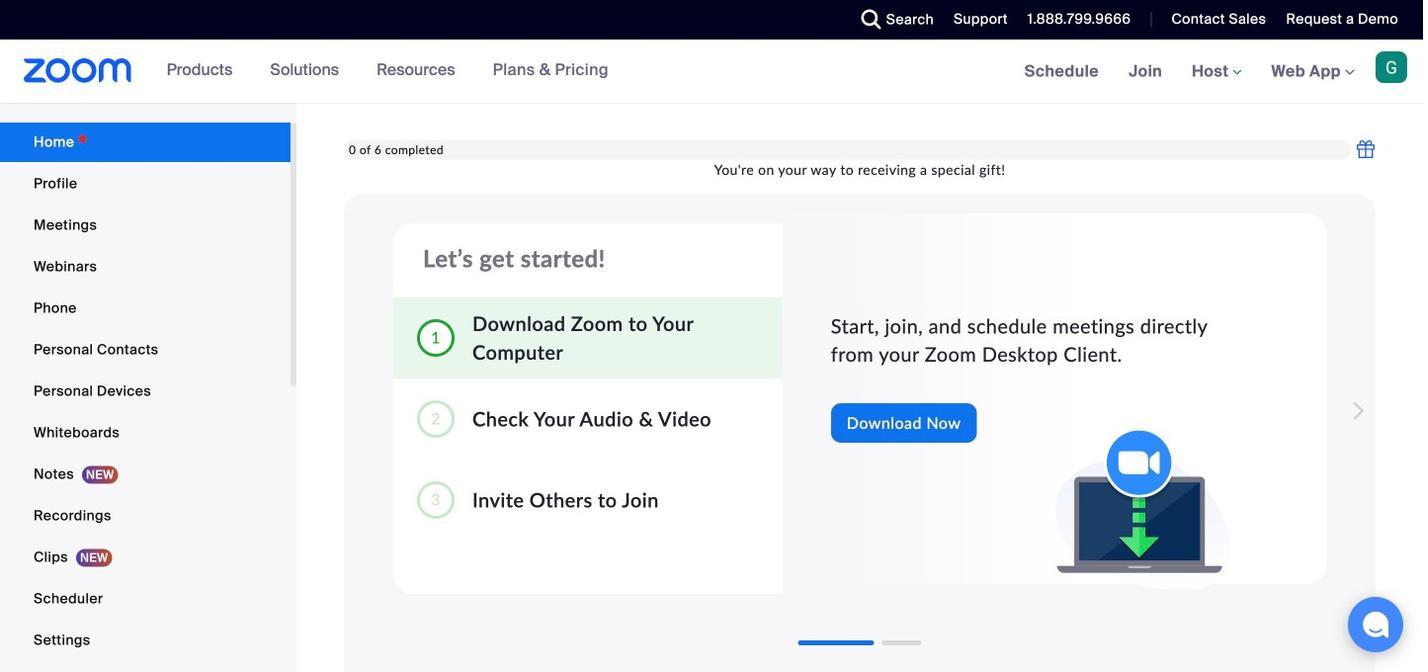 Task type: locate. For each thing, give the bounding box(es) containing it.
banner
[[0, 40, 1423, 104]]

zoom logo image
[[24, 58, 132, 83]]

next image
[[1348, 391, 1376, 431]]

open chat image
[[1362, 611, 1390, 639]]

meetings navigation
[[1010, 40, 1423, 104]]

personal menu menu
[[0, 123, 291, 672]]



Task type: vqa. For each thing, say whether or not it's contained in the screenshot.
Next image
yes



Task type: describe. For each thing, give the bounding box(es) containing it.
profile picture image
[[1376, 51, 1408, 83]]

product information navigation
[[152, 40, 624, 103]]



